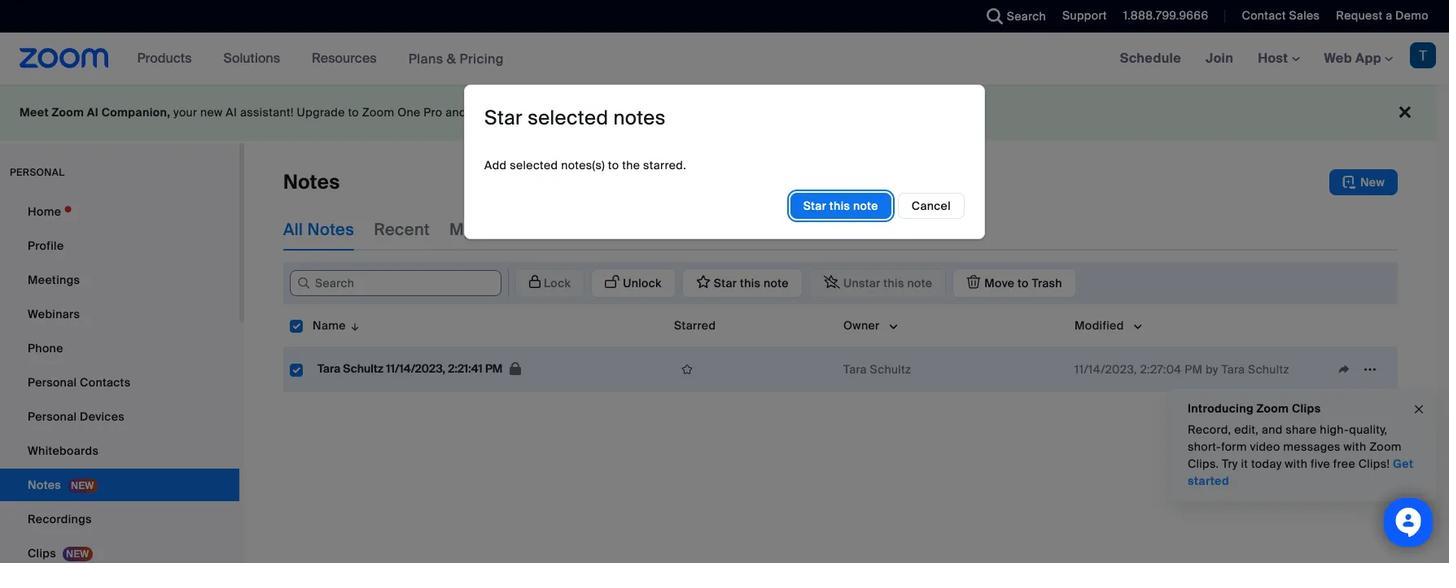 Task type: vqa. For each thing, say whether or not it's contained in the screenshot.
topmost selected
yes



Task type: locate. For each thing, give the bounding box(es) containing it.
and left 'get'
[[446, 105, 467, 120]]

tara inside "button"
[[318, 361, 341, 376]]

with up free
[[1344, 440, 1367, 454]]

1 personal from the top
[[28, 375, 77, 390]]

ai
[[87, 105, 99, 120], [226, 105, 237, 120], [548, 105, 559, 120]]

all notes
[[283, 219, 354, 240]]

0 vertical spatial star
[[485, 105, 523, 130]]

clips down recordings
[[28, 547, 56, 561]]

meet
[[20, 105, 49, 120]]

1.888.799.9666 button
[[1112, 0, 1213, 33], [1124, 8, 1209, 23]]

profile
[[28, 239, 64, 253]]

1 vertical spatial personal
[[28, 410, 77, 424]]

request
[[1337, 8, 1383, 23]]

meetings link
[[0, 264, 239, 296]]

new
[[200, 105, 223, 120]]

meet zoom ai companion, your new ai assistant! upgrade to zoom one pro and get access to ai companion at no additional cost.
[[20, 105, 749, 120]]

selected for notes
[[528, 105, 609, 130]]

1 vertical spatial star
[[804, 199, 827, 213]]

notes right my
[[477, 219, 524, 240]]

application
[[508, 269, 1077, 298], [283, 305, 1411, 405], [674, 358, 831, 382]]

cost.
[[719, 105, 746, 120]]

1 vertical spatial selected
[[510, 158, 558, 173]]

0 horizontal spatial ai
[[87, 105, 99, 120]]

five
[[1311, 457, 1331, 472]]

owner
[[844, 318, 880, 333]]

personal contacts link
[[0, 367, 239, 399]]

ai right new
[[226, 105, 237, 120]]

schultz down arrow down image
[[343, 361, 384, 376]]

with left me
[[604, 219, 636, 240]]

join link
[[1194, 33, 1246, 85]]

2 horizontal spatial ai
[[548, 105, 559, 120]]

notes
[[283, 169, 340, 195], [307, 219, 354, 240], [477, 219, 524, 240]]

tara
[[318, 361, 341, 376], [844, 362, 867, 377], [1222, 362, 1246, 377]]

it
[[1242, 457, 1249, 472]]

record,
[[1188, 423, 1232, 437]]

personal
[[28, 375, 77, 390], [28, 410, 77, 424]]

1 horizontal spatial star
[[804, 199, 827, 213]]

pm inside tara schultz 11/14/2023, 2:21:41 pm "button"
[[485, 361, 503, 376]]

and up video on the right bottom
[[1262, 423, 1283, 437]]

2 horizontal spatial to
[[608, 158, 619, 173]]

starred inside tabs of all notes page tab list
[[684, 219, 743, 240]]

1 vertical spatial and
[[1262, 423, 1283, 437]]

0 horizontal spatial pm
[[485, 361, 503, 376]]

home
[[28, 204, 61, 219]]

1 horizontal spatial ai
[[226, 105, 237, 120]]

sales
[[1290, 8, 1321, 23]]

Search text field
[[290, 270, 502, 296]]

free
[[1334, 457, 1356, 472]]

11/14/2023, down modified in the bottom of the page
[[1075, 362, 1138, 377]]

11/14/2023,
[[386, 361, 446, 376], [1075, 362, 1138, 377]]

0 horizontal spatial to
[[348, 105, 359, 120]]

contact sales link up join
[[1230, 0, 1325, 33]]

ai left companion
[[548, 105, 559, 120]]

1 horizontal spatial and
[[1262, 423, 1283, 437]]

to right upgrade
[[348, 105, 359, 120]]

0 vertical spatial selected
[[528, 105, 609, 130]]

access
[[491, 105, 531, 120]]

zoom inside record, edit, and share high-quality, short-form video messages with zoom clips. try it today with five free clips!
[[1370, 440, 1402, 454]]

short-
[[1188, 440, 1222, 454]]

star up add
[[485, 105, 523, 130]]

0 vertical spatial starred
[[684, 219, 743, 240]]

0 vertical spatial and
[[446, 105, 467, 120]]

clips
[[1292, 402, 1321, 416], [28, 547, 56, 561]]

1 vertical spatial with
[[1344, 440, 1367, 454]]

contact
[[1242, 8, 1287, 23]]

zoom up clips!
[[1370, 440, 1402, 454]]

no
[[643, 105, 657, 120]]

schultz
[[343, 361, 384, 376], [870, 362, 912, 377], [1249, 362, 1290, 377]]

to inside star selected notes "dialog"
[[608, 158, 619, 173]]

and
[[446, 105, 467, 120], [1262, 423, 1283, 437]]

11/14/2023, left 2:21:41
[[386, 361, 446, 376]]

personal down phone
[[28, 375, 77, 390]]

your
[[174, 105, 197, 120]]

star left this
[[804, 199, 827, 213]]

profile link
[[0, 230, 239, 262]]

0 horizontal spatial star
[[485, 105, 523, 130]]

schultz for tara schultz
[[870, 362, 912, 377]]

and inside the meet zoom ai companion, footer
[[446, 105, 467, 120]]

0 horizontal spatial with
[[604, 219, 636, 240]]

0 horizontal spatial 11/14/2023,
[[386, 361, 446, 376]]

recordings
[[28, 512, 92, 527]]

tara down name
[[318, 361, 341, 376]]

phone link
[[0, 332, 239, 365]]

notes up all notes
[[283, 169, 340, 195]]

tara schultz 11/14/2023, 2:21:41 pm button
[[313, 358, 527, 382]]

0 vertical spatial personal
[[28, 375, 77, 390]]

1.888.799.9666
[[1124, 8, 1209, 23]]

notes for all
[[307, 219, 354, 240]]

1 ai from the left
[[87, 105, 99, 120]]

pm right 2:21:41
[[485, 361, 503, 376]]

zoom right meet
[[52, 105, 84, 120]]

tara for tara schultz
[[844, 362, 867, 377]]

2 vertical spatial with
[[1286, 457, 1308, 472]]

0 vertical spatial with
[[604, 219, 636, 240]]

banner
[[0, 33, 1450, 86]]

personal contacts
[[28, 375, 131, 390]]

clips up share
[[1292, 402, 1321, 416]]

request a demo link
[[1325, 0, 1450, 33], [1337, 8, 1429, 23]]

0 vertical spatial clips
[[1292, 402, 1321, 416]]

personal up whiteboards at the left
[[28, 410, 77, 424]]

new
[[1361, 175, 1385, 190]]

edit,
[[1235, 423, 1259, 437]]

notes(s)
[[561, 158, 605, 173]]

1 horizontal spatial tara
[[844, 362, 867, 377]]

with
[[604, 219, 636, 240], [1344, 440, 1367, 454], [1286, 457, 1308, 472]]

selected
[[528, 105, 609, 130], [510, 158, 558, 173]]

with down messages on the right bottom of the page
[[1286, 457, 1308, 472]]

starred.
[[643, 158, 687, 173]]

0 horizontal spatial clips
[[28, 547, 56, 561]]

introducing zoom clips
[[1188, 402, 1321, 416]]

pm left by
[[1185, 362, 1203, 377]]

starred
[[684, 219, 743, 240], [674, 318, 716, 333]]

schultz up introducing zoom clips
[[1249, 362, 1290, 377]]

star for star selected notes
[[485, 105, 523, 130]]

meetings
[[28, 273, 80, 288]]

tara right by
[[1222, 362, 1246, 377]]

notes right all
[[307, 219, 354, 240]]

tara schultz 11/14/2023, 2:21:41 pm
[[318, 361, 505, 376]]

star inside button
[[804, 199, 827, 213]]

selected up notes(s)
[[528, 105, 609, 130]]

the
[[622, 158, 640, 173]]

tara down owner
[[844, 362, 867, 377]]

star selected notes dialog
[[464, 85, 986, 239]]

messages
[[1284, 440, 1341, 454]]

0 horizontal spatial and
[[446, 105, 467, 120]]

ai left companion,
[[87, 105, 99, 120]]

2 horizontal spatial with
[[1344, 440, 1367, 454]]

0 horizontal spatial schultz
[[343, 361, 384, 376]]

to left the in the left top of the page
[[608, 158, 619, 173]]

whiteboards
[[28, 444, 99, 459]]

phone
[[28, 341, 63, 356]]

personal menu menu
[[0, 195, 239, 564]]

whiteboards link
[[0, 435, 239, 468]]

starred inside application
[[674, 318, 716, 333]]

selected for notes(s)
[[510, 158, 558, 173]]

1 horizontal spatial schultz
[[870, 362, 912, 377]]

meetings navigation
[[1108, 33, 1450, 86]]

name
[[313, 318, 346, 333]]

personal devices
[[28, 410, 125, 424]]

plans & pricing
[[409, 50, 504, 67]]

selected right add
[[510, 158, 558, 173]]

schultz down owner
[[870, 362, 912, 377]]

1 horizontal spatial clips
[[1292, 402, 1321, 416]]

to
[[348, 105, 359, 120], [534, 105, 545, 120], [608, 158, 619, 173]]

join
[[1206, 50, 1234, 67]]

support
[[1063, 8, 1108, 23]]

with inside tabs of all notes page tab list
[[604, 219, 636, 240]]

my
[[450, 219, 473, 240]]

pricing
[[460, 50, 504, 67]]

zoom left one at left top
[[362, 105, 395, 120]]

zoom
[[52, 105, 84, 120], [362, 105, 395, 120], [1257, 402, 1290, 416], [1370, 440, 1402, 454]]

by
[[1206, 362, 1219, 377]]

at
[[630, 105, 640, 120]]

2 personal from the top
[[28, 410, 77, 424]]

schultz inside "button"
[[343, 361, 384, 376]]

to right access
[[534, 105, 545, 120]]

and inside record, edit, and share high-quality, short-form video messages with zoom clips. try it today with five free clips!
[[1262, 423, 1283, 437]]

1 vertical spatial starred
[[674, 318, 716, 333]]

plans
[[409, 50, 444, 67]]

1 vertical spatial clips
[[28, 547, 56, 561]]

0 horizontal spatial tara
[[318, 361, 341, 376]]

recent
[[374, 219, 430, 240]]

quality,
[[1350, 423, 1388, 437]]

arrow down image
[[346, 316, 361, 336]]



Task type: describe. For each thing, give the bounding box(es) containing it.
a
[[1386, 8, 1393, 23]]

star this note button
[[791, 193, 892, 219]]

video
[[1251, 440, 1281, 454]]

11/14/2023, inside "button"
[[386, 361, 446, 376]]

get
[[470, 105, 488, 120]]

my notes
[[450, 219, 524, 240]]

cancel
[[912, 199, 951, 213]]

2:21:41
[[448, 361, 483, 376]]

zoom up edit,
[[1257, 402, 1290, 416]]

upgrade
[[297, 105, 345, 120]]

notes for my
[[477, 219, 524, 240]]

3 ai from the left
[[548, 105, 559, 120]]

devices
[[80, 410, 125, 424]]

2 horizontal spatial tara
[[1222, 362, 1246, 377]]

shared with me
[[543, 219, 665, 240]]

get
[[1394, 457, 1414, 472]]

today
[[1252, 457, 1283, 472]]

personal for personal contacts
[[28, 375, 77, 390]]

request a demo
[[1337, 8, 1429, 23]]

all
[[283, 219, 303, 240]]

zoom logo image
[[20, 48, 109, 68]]

home link
[[0, 195, 239, 228]]

add  selected notes(s) to the starred.
[[485, 158, 687, 173]]

schedule link
[[1108, 33, 1194, 85]]

record, edit, and share high-quality, short-form video messages with zoom clips. try it today with five free clips!
[[1188, 423, 1402, 472]]

contact sales
[[1242, 8, 1321, 23]]

share
[[1286, 423, 1318, 437]]

schultz for tara schultz 11/14/2023, 2:21:41 pm
[[343, 361, 384, 376]]

tabs of all notes page tab list
[[283, 209, 805, 251]]

close image
[[1413, 400, 1426, 419]]

clips link
[[0, 538, 239, 564]]

trash
[[763, 219, 805, 240]]

additional
[[660, 105, 716, 120]]

star this note
[[804, 199, 879, 213]]

webinars link
[[0, 298, 239, 331]]

contact sales link up meetings navigation
[[1242, 8, 1321, 23]]

2:27:04
[[1141, 362, 1182, 377]]

personal devices link
[[0, 401, 239, 433]]

one
[[398, 105, 421, 120]]

webinars
[[28, 307, 80, 322]]

personal for personal devices
[[28, 410, 77, 424]]

1 horizontal spatial to
[[534, 105, 545, 120]]

notes
[[614, 105, 666, 130]]

clips!
[[1359, 457, 1391, 472]]

star for star this note
[[804, 199, 827, 213]]

&
[[447, 50, 456, 67]]

1 horizontal spatial pm
[[1185, 362, 1203, 377]]

meet zoom ai companion, footer
[[0, 85, 1438, 141]]

modified
[[1075, 318, 1125, 333]]

clips.
[[1188, 457, 1220, 472]]

pro
[[424, 105, 443, 120]]

clips inside personal menu menu
[[28, 547, 56, 561]]

companion
[[562, 105, 627, 120]]

schedule
[[1120, 50, 1182, 67]]

11/14/2023, 2:27:04 pm by tara schultz
[[1075, 362, 1290, 377]]

1 horizontal spatial with
[[1286, 457, 1308, 472]]

shared
[[543, 219, 600, 240]]

product information navigation
[[125, 33, 516, 86]]

contacts
[[80, 375, 131, 390]]

form
[[1222, 440, 1248, 454]]

personal
[[10, 166, 65, 179]]

me
[[640, 219, 665, 240]]

2 horizontal spatial schultz
[[1249, 362, 1290, 377]]

application containing name
[[283, 305, 1411, 405]]

started
[[1188, 474, 1230, 489]]

1 horizontal spatial 11/14/2023,
[[1075, 362, 1138, 377]]

try
[[1223, 457, 1239, 472]]

2 ai from the left
[[226, 105, 237, 120]]

high-
[[1321, 423, 1350, 437]]

recordings link
[[0, 503, 239, 536]]

introducing
[[1188, 402, 1254, 416]]

note
[[854, 199, 879, 213]]

get started
[[1188, 457, 1414, 489]]

get started link
[[1188, 457, 1414, 489]]

star selected notes
[[485, 105, 666, 130]]

cancel button
[[898, 193, 965, 219]]

new button
[[1330, 169, 1398, 195]]

banner containing schedule
[[0, 33, 1450, 86]]

tara for tara schultz 11/14/2023, 2:21:41 pm
[[318, 361, 341, 376]]

assistant!
[[240, 105, 294, 120]]

add
[[485, 158, 507, 173]]

companion,
[[102, 105, 171, 120]]



